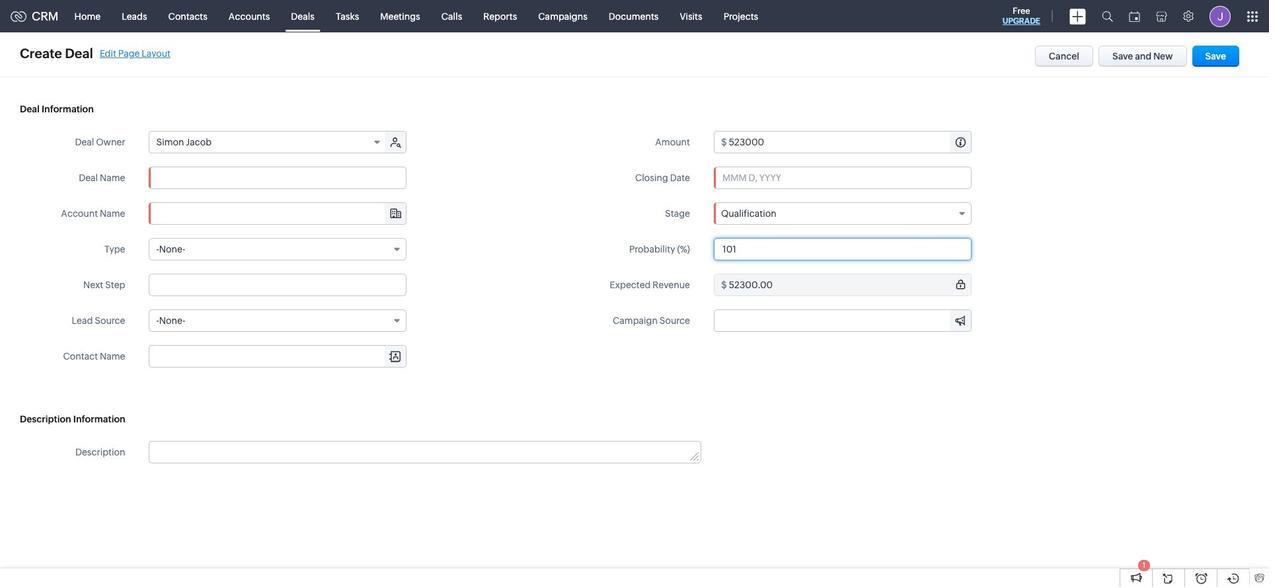 Task type: describe. For each thing, give the bounding box(es) containing it.
create menu element
[[1062, 0, 1094, 32]]

search element
[[1094, 0, 1121, 32]]

create menu image
[[1070, 8, 1086, 24]]

MMM D, YYYY text field
[[714, 167, 972, 189]]

profile image
[[1210, 6, 1231, 27]]

logo image
[[11, 11, 26, 21]]



Task type: locate. For each thing, give the bounding box(es) containing it.
None text field
[[149, 274, 407, 296], [150, 346, 406, 367], [149, 274, 407, 296], [150, 346, 406, 367]]

profile element
[[1202, 0, 1239, 32]]

None field
[[150, 132, 386, 153], [714, 202, 972, 225], [150, 203, 406, 224], [149, 238, 407, 261], [149, 309, 407, 332], [715, 310, 971, 331], [150, 346, 406, 367], [150, 132, 386, 153], [714, 202, 972, 225], [150, 203, 406, 224], [149, 238, 407, 261], [149, 309, 407, 332], [715, 310, 971, 331], [150, 346, 406, 367]]

search image
[[1102, 11, 1113, 22]]

calendar image
[[1129, 11, 1141, 21]]

None text field
[[729, 132, 971, 153], [149, 167, 407, 189], [150, 203, 406, 224], [714, 238, 972, 261], [729, 274, 971, 296], [715, 310, 971, 331], [150, 442, 701, 463], [729, 132, 971, 153], [149, 167, 407, 189], [150, 203, 406, 224], [714, 238, 972, 261], [729, 274, 971, 296], [715, 310, 971, 331], [150, 442, 701, 463]]



Task type: vqa. For each thing, say whether or not it's contained in the screenshot.
Free Upgrade
no



